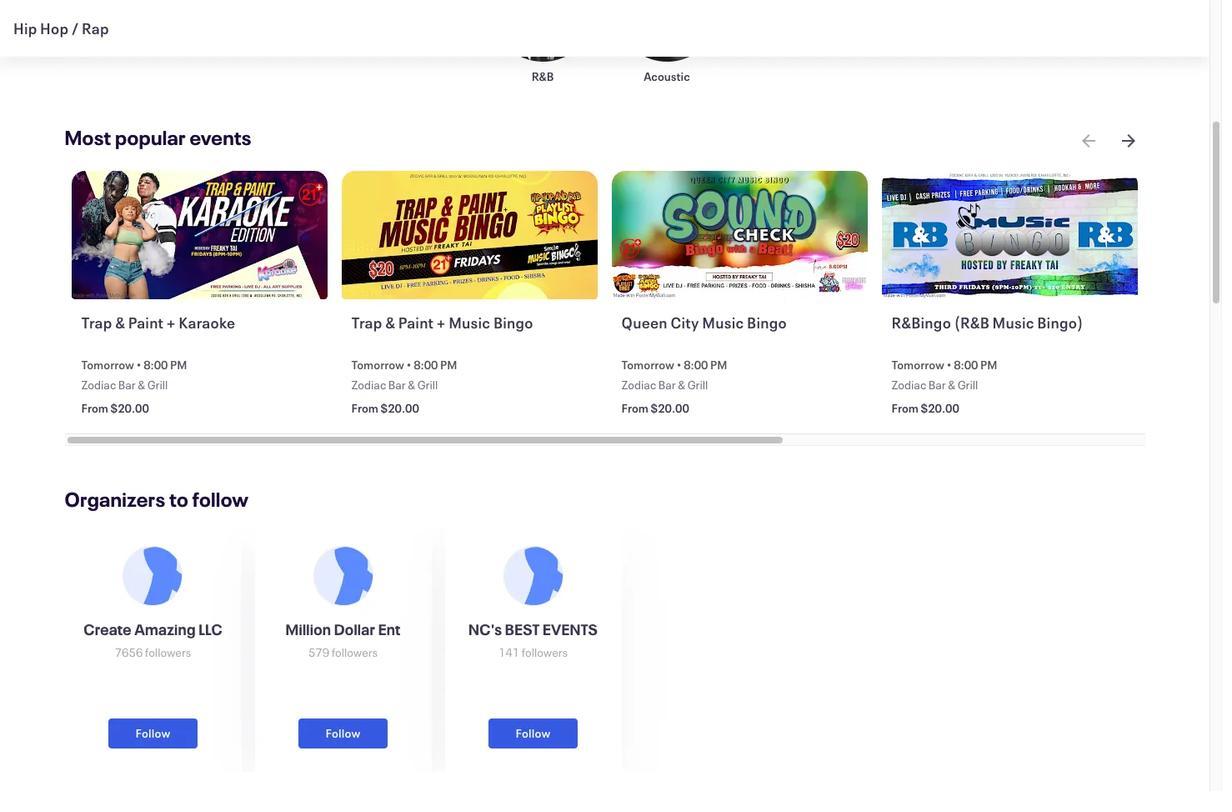 Task type: describe. For each thing, give the bounding box(es) containing it.
city
[[671, 313, 700, 333]]

nc's best events 141 followers
[[469, 620, 598, 661]]

tomorrow for r&bingo (r&b music bingo)
[[892, 357, 945, 373]]

& for trap & paint + music bingo
[[408, 377, 415, 393]]

zodiac for queen city music bingo
[[622, 377, 657, 393]]

dollar
[[334, 620, 375, 640]]

paint for music
[[398, 313, 434, 333]]

zodiac for trap & paint + karaoke
[[81, 377, 116, 393]]

best
[[505, 620, 540, 640]]

grill for r&bingo (r&b music bingo)
[[958, 377, 979, 393]]

queen city music bingo link
[[622, 313, 862, 354]]

$20.00 for trap & paint + karaoke
[[111, 401, 149, 417]]

tomorrow for trap & paint + music bingo
[[352, 357, 404, 373]]

pm for r&bingo (r&b music bingo)
[[981, 357, 998, 373]]

organizers to follow
[[65, 487, 249, 513]]

follow for best
[[516, 726, 551, 741]]

trap & paint + karaoke primary image image
[[71, 171, 328, 299]]

$20.00 for r&bingo (r&b music bingo)
[[921, 401, 960, 417]]

ent
[[378, 620, 401, 640]]

grill for trap & paint + music bingo
[[418, 377, 438, 393]]

trap for trap & paint + karaoke
[[81, 313, 112, 333]]

most
[[65, 124, 111, 151]]

music for r&bingo (r&b music bingo)
[[993, 313, 1035, 333]]

trap & paint + music bingo
[[352, 313, 534, 333]]

from for r&bingo (r&b music bingo)
[[892, 401, 919, 417]]

from for queen city music bingo
[[622, 401, 649, 417]]

zodiac for trap & paint + music bingo
[[352, 377, 386, 393]]

grill for queen city music bingo
[[688, 377, 708, 393]]

amazing
[[135, 620, 196, 640]]

million dollar ent 579 followers
[[286, 620, 401, 661]]

r&bingo (r&b music bingo) link
[[892, 313, 1132, 354]]

followers for dollar
[[332, 645, 378, 661]]

& for r&bingo (r&b music bingo)
[[949, 377, 956, 393]]

r&bingo
[[892, 313, 952, 333]]

follow for dollar
[[326, 726, 361, 741]]

bar for trap & paint + karaoke
[[118, 377, 136, 393]]

from for trap & paint + karaoke
[[81, 401, 108, 417]]

trap & paint + karaoke
[[81, 313, 235, 333]]

trap & paint + karaoke link
[[81, 313, 322, 354]]

trap for trap & paint + music bingo
[[352, 313, 383, 333]]

• for r&bingo (r&b music bingo)
[[947, 357, 952, 373]]

r&b link
[[491, 0, 595, 84]]

8:00 for r&bingo (r&b music bingo)
[[954, 357, 979, 373]]

pm for trap & paint + karaoke
[[170, 357, 187, 373]]

followers for amazing
[[145, 645, 191, 661]]

follow
[[192, 487, 249, 513]]

/
[[71, 18, 79, 38]]

1 bingo from the left
[[494, 313, 534, 333]]

followers for best
[[522, 645, 568, 661]]

bar for r&bingo (r&b music bingo)
[[929, 377, 946, 393]]

8:00 for trap & paint + karaoke
[[144, 357, 168, 373]]

• for queen city music bingo
[[677, 357, 682, 373]]

r&bingo (r&b music bingo) primary image image
[[882, 171, 1139, 299]]

queen city music bingo primary image image
[[612, 171, 869, 299]]

+ for karaoke
[[167, 313, 176, 333]]

paint for karaoke
[[128, 313, 164, 333]]

pm for trap & paint + music bingo
[[440, 357, 457, 373]]

create amazing llc 7656 followers
[[84, 620, 223, 661]]

create
[[84, 620, 132, 640]]

popular
[[115, 124, 186, 151]]



Task type: vqa. For each thing, say whether or not it's contained in the screenshot.
35
no



Task type: locate. For each thing, give the bounding box(es) containing it.
follow button for dollar
[[299, 719, 387, 749]]

2 trap from the left
[[352, 313, 383, 333]]

paint
[[128, 313, 164, 333], [398, 313, 434, 333]]

•
[[136, 357, 141, 373], [407, 357, 412, 373], [677, 357, 682, 373], [947, 357, 952, 373]]

• down r&bingo
[[947, 357, 952, 373]]

bar down city
[[659, 377, 676, 393]]

3 pm from the left
[[711, 357, 728, 373]]

2 zodiac from the left
[[352, 377, 386, 393]]

2 pm from the left
[[440, 357, 457, 373]]

pm
[[170, 357, 187, 373], [440, 357, 457, 373], [711, 357, 728, 373], [981, 357, 998, 373]]

follow
[[135, 726, 171, 741], [326, 726, 361, 741], [516, 726, 551, 741]]

r&b
[[532, 68, 554, 84]]

1 horizontal spatial follow
[[326, 726, 361, 741]]

acoustic link
[[615, 0, 719, 84]]

tomorrow • 8:00 pm zodiac bar & grill from $20.00 for trap & paint + music bingo
[[352, 357, 457, 417]]

$20.00 for trap & paint + music bingo
[[381, 401, 419, 417]]

tomorrow down trap & paint + music bingo
[[352, 357, 404, 373]]

2 tomorrow from the left
[[352, 357, 404, 373]]

1 trap from the left
[[81, 313, 112, 333]]

follow for amazing
[[135, 726, 171, 741]]

followers inside nc's best events 141 followers
[[522, 645, 568, 661]]

queen
[[622, 313, 668, 333]]

followers down 'best'
[[522, 645, 568, 661]]

tomorrow • 8:00 pm zodiac bar & grill from $20.00
[[81, 357, 187, 417], [352, 357, 457, 417], [622, 357, 728, 417], [892, 357, 998, 417]]

1 music from the left
[[449, 313, 491, 333]]

2 horizontal spatial followers
[[522, 645, 568, 661]]

1 from from the left
[[81, 401, 108, 417]]

1 + from the left
[[167, 313, 176, 333]]

tomorrow down r&bingo
[[892, 357, 945, 373]]

music for queen city music bingo
[[703, 313, 745, 333]]

karaoke
[[179, 313, 235, 333]]

tomorrow down "queen"
[[622, 357, 675, 373]]

2 follow button from the left
[[299, 719, 387, 749]]

0 horizontal spatial music
[[449, 313, 491, 333]]

from for trap & paint + music bingo
[[352, 401, 379, 417]]

acoustic
[[644, 68, 690, 84]]

million
[[286, 620, 331, 640]]

& for queen city music bingo
[[678, 377, 686, 393]]

1 tomorrow from the left
[[81, 357, 134, 373]]

tomorrow • 8:00 pm zodiac bar & grill from $20.00 down city
[[622, 357, 728, 417]]

2 grill from the left
[[418, 377, 438, 393]]

zodiac for r&bingo (r&b music bingo)
[[892, 377, 927, 393]]

tomorrow • 8:00 pm zodiac bar & grill from $20.00 down r&bingo
[[892, 357, 998, 417]]

0 horizontal spatial followers
[[145, 645, 191, 661]]

1 tomorrow • 8:00 pm zodiac bar & grill from $20.00 from the left
[[81, 357, 187, 417]]

• down trap & paint + karaoke
[[136, 357, 141, 373]]

+ for music
[[437, 313, 446, 333]]

followers inside 'million dollar ent 579 followers'
[[332, 645, 378, 661]]

4 • from the left
[[947, 357, 952, 373]]

followers
[[145, 645, 191, 661], [332, 645, 378, 661], [522, 645, 568, 661]]

trap
[[81, 313, 112, 333], [352, 313, 383, 333]]

tomorrow • 8:00 pm zodiac bar & grill from $20.00 for r&bingo (r&b music bingo)
[[892, 357, 998, 417]]

trap & paint + music bingo link
[[352, 313, 592, 354]]

bar down r&bingo
[[929, 377, 946, 393]]

4 from from the left
[[892, 401, 919, 417]]

queen city music bingo
[[622, 313, 787, 333]]

3 8:00 from the left
[[684, 357, 709, 373]]

tomorrow down trap & paint + karaoke
[[81, 357, 134, 373]]

zodiac
[[81, 377, 116, 393], [352, 377, 386, 393], [622, 377, 657, 393], [892, 377, 927, 393]]

pm for queen city music bingo
[[711, 357, 728, 373]]

follow button for best
[[489, 719, 578, 749]]

4 grill from the left
[[958, 377, 979, 393]]

bar down trap & paint + music bingo
[[389, 377, 406, 393]]

$20.00 for queen city music bingo
[[651, 401, 690, 417]]

pm down trap & paint + karaoke link
[[170, 357, 187, 373]]

events
[[543, 620, 598, 640]]

• for trap & paint + music bingo
[[407, 357, 412, 373]]

2 bar from the left
[[389, 377, 406, 393]]

tomorrow • 8:00 pm zodiac bar & grill from $20.00 down trap & paint + music bingo
[[352, 357, 457, 417]]

4 pm from the left
[[981, 357, 998, 373]]

1 followers from the left
[[145, 645, 191, 661]]

1 8:00 from the left
[[144, 357, 168, 373]]

1 horizontal spatial follow button
[[299, 719, 387, 749]]

$20.00
[[111, 401, 149, 417], [381, 401, 419, 417], [651, 401, 690, 417], [921, 401, 960, 417]]

pm down queen city music bingo link
[[711, 357, 728, 373]]

2 $20.00 from the left
[[381, 401, 419, 417]]

2 bingo from the left
[[747, 313, 787, 333]]

bingo)
[[1038, 313, 1084, 333]]

2 • from the left
[[407, 357, 412, 373]]

(r&b
[[955, 313, 990, 333]]

pm down 'trap & paint + music bingo' link
[[440, 357, 457, 373]]

bar down trap & paint + karaoke
[[118, 377, 136, 393]]

pm down r&bingo (r&b music bingo) link
[[981, 357, 998, 373]]

events
[[190, 124, 252, 151]]

hip
[[13, 18, 37, 38]]

1 pm from the left
[[170, 357, 187, 373]]

1 horizontal spatial bingo
[[747, 313, 787, 333]]

followers inside create amazing llc 7656 followers
[[145, 645, 191, 661]]

&
[[115, 313, 125, 333], [385, 313, 395, 333], [138, 377, 145, 393], [408, 377, 415, 393], [678, 377, 686, 393], [949, 377, 956, 393]]

grill for trap & paint + karaoke
[[147, 377, 168, 393]]

4 8:00 from the left
[[954, 357, 979, 373]]

r&bingo (r&b music bingo)
[[892, 313, 1084, 333]]

most popular events
[[65, 124, 252, 151]]

arrow right chunky_svg image
[[1119, 131, 1139, 151]]

organizers
[[65, 487, 166, 513]]

4 $20.00 from the left
[[921, 401, 960, 417]]

tomorrow • 8:00 pm zodiac bar & grill from $20.00 for queen city music bingo
[[622, 357, 728, 417]]

follow button for amazing
[[109, 719, 197, 749]]

2 paint from the left
[[398, 313, 434, 333]]

8:00 for queen city music bingo
[[684, 357, 709, 373]]

2 horizontal spatial follow button
[[489, 719, 578, 749]]

2 horizontal spatial music
[[993, 313, 1035, 333]]

3 from from the left
[[622, 401, 649, 417]]

4 bar from the left
[[929, 377, 946, 393]]

tomorrow for trap & paint + karaoke
[[81, 357, 134, 373]]

tomorrow • 8:00 pm zodiac bar & grill from $20.00 for trap & paint + karaoke
[[81, 357, 187, 417]]

0 horizontal spatial bingo
[[494, 313, 534, 333]]

rap
[[82, 18, 109, 38]]

2 horizontal spatial follow
[[516, 726, 551, 741]]

141
[[499, 645, 520, 661]]

2 follow from the left
[[326, 726, 361, 741]]

579
[[309, 645, 330, 661]]

bingo
[[494, 313, 534, 333], [747, 313, 787, 333]]

8:00
[[144, 357, 168, 373], [414, 357, 438, 373], [684, 357, 709, 373], [954, 357, 979, 373]]

trap & paint + music bingo primary image image
[[342, 171, 598, 299]]

7656
[[115, 645, 143, 661]]

8:00 down queen city music bingo
[[684, 357, 709, 373]]

+
[[167, 313, 176, 333], [437, 313, 446, 333]]

2 8:00 from the left
[[414, 357, 438, 373]]

1 horizontal spatial trap
[[352, 313, 383, 333]]

bar
[[118, 377, 136, 393], [389, 377, 406, 393], [659, 377, 676, 393], [929, 377, 946, 393]]

follow button
[[109, 719, 197, 749], [299, 719, 387, 749], [489, 719, 578, 749]]

2 followers from the left
[[332, 645, 378, 661]]

hop
[[40, 18, 69, 38]]

2 music from the left
[[703, 313, 745, 333]]

0 horizontal spatial +
[[167, 313, 176, 333]]

music
[[449, 313, 491, 333], [703, 313, 745, 333], [993, 313, 1035, 333]]

followers down dollar
[[332, 645, 378, 661]]

1 horizontal spatial followers
[[332, 645, 378, 661]]

arrow left chunky_svg image
[[1079, 131, 1099, 151]]

3 bar from the left
[[659, 377, 676, 393]]

grill down trap & paint + karaoke
[[147, 377, 168, 393]]

bar for queen city music bingo
[[659, 377, 676, 393]]

1 bar from the left
[[118, 377, 136, 393]]

4 tomorrow from the left
[[892, 357, 945, 373]]

grill
[[147, 377, 168, 393], [418, 377, 438, 393], [688, 377, 708, 393], [958, 377, 979, 393]]

3 zodiac from the left
[[622, 377, 657, 393]]

3 follow from the left
[[516, 726, 551, 741]]

grill down trap & paint + music bingo
[[418, 377, 438, 393]]

3 follow button from the left
[[489, 719, 578, 749]]

3 • from the left
[[677, 357, 682, 373]]

to
[[169, 487, 188, 513]]

grill down queen city music bingo
[[688, 377, 708, 393]]

grill down (r&b
[[958, 377, 979, 393]]

8:00 down trap & paint + music bingo
[[414, 357, 438, 373]]

4 zodiac from the left
[[892, 377, 927, 393]]

4 tomorrow • 8:00 pm zodiac bar & grill from $20.00 from the left
[[892, 357, 998, 417]]

1 follow button from the left
[[109, 719, 197, 749]]

hip hop / rap
[[13, 18, 109, 38]]

• for trap & paint + karaoke
[[136, 357, 141, 373]]

from
[[81, 401, 108, 417], [352, 401, 379, 417], [622, 401, 649, 417], [892, 401, 919, 417]]

1 paint from the left
[[128, 313, 164, 333]]

tomorrow
[[81, 357, 134, 373], [352, 357, 404, 373], [622, 357, 675, 373], [892, 357, 945, 373]]

8:00 down trap & paint + karaoke
[[144, 357, 168, 373]]

1 grill from the left
[[147, 377, 168, 393]]

3 followers from the left
[[522, 645, 568, 661]]

0 horizontal spatial follow button
[[109, 719, 197, 749]]

1 $20.00 from the left
[[111, 401, 149, 417]]

2 + from the left
[[437, 313, 446, 333]]

0 horizontal spatial paint
[[128, 313, 164, 333]]

llc
[[199, 620, 223, 640]]

tomorrow • 8:00 pm zodiac bar & grill from $20.00 down trap & paint + karaoke
[[81, 357, 187, 417]]

followers down 'amazing'
[[145, 645, 191, 661]]

1 horizontal spatial +
[[437, 313, 446, 333]]

1 • from the left
[[136, 357, 141, 373]]

3 grill from the left
[[688, 377, 708, 393]]

nc's
[[469, 620, 502, 640]]

2 tomorrow • 8:00 pm zodiac bar & grill from $20.00 from the left
[[352, 357, 457, 417]]

• down city
[[677, 357, 682, 373]]

3 tomorrow • 8:00 pm zodiac bar & grill from $20.00 from the left
[[622, 357, 728, 417]]

2 from from the left
[[352, 401, 379, 417]]

& for trap & paint + karaoke
[[138, 377, 145, 393]]

1 horizontal spatial paint
[[398, 313, 434, 333]]

8:00 down (r&b
[[954, 357, 979, 373]]

1 follow from the left
[[135, 726, 171, 741]]

0 horizontal spatial follow
[[135, 726, 171, 741]]

0 horizontal spatial trap
[[81, 313, 112, 333]]

3 tomorrow from the left
[[622, 357, 675, 373]]

1 zodiac from the left
[[81, 377, 116, 393]]

bar for trap & paint + music bingo
[[389, 377, 406, 393]]

3 $20.00 from the left
[[651, 401, 690, 417]]

• down trap & paint + music bingo
[[407, 357, 412, 373]]

8:00 for trap & paint + music bingo
[[414, 357, 438, 373]]

tomorrow for queen city music bingo
[[622, 357, 675, 373]]

3 music from the left
[[993, 313, 1035, 333]]

1 horizontal spatial music
[[703, 313, 745, 333]]



